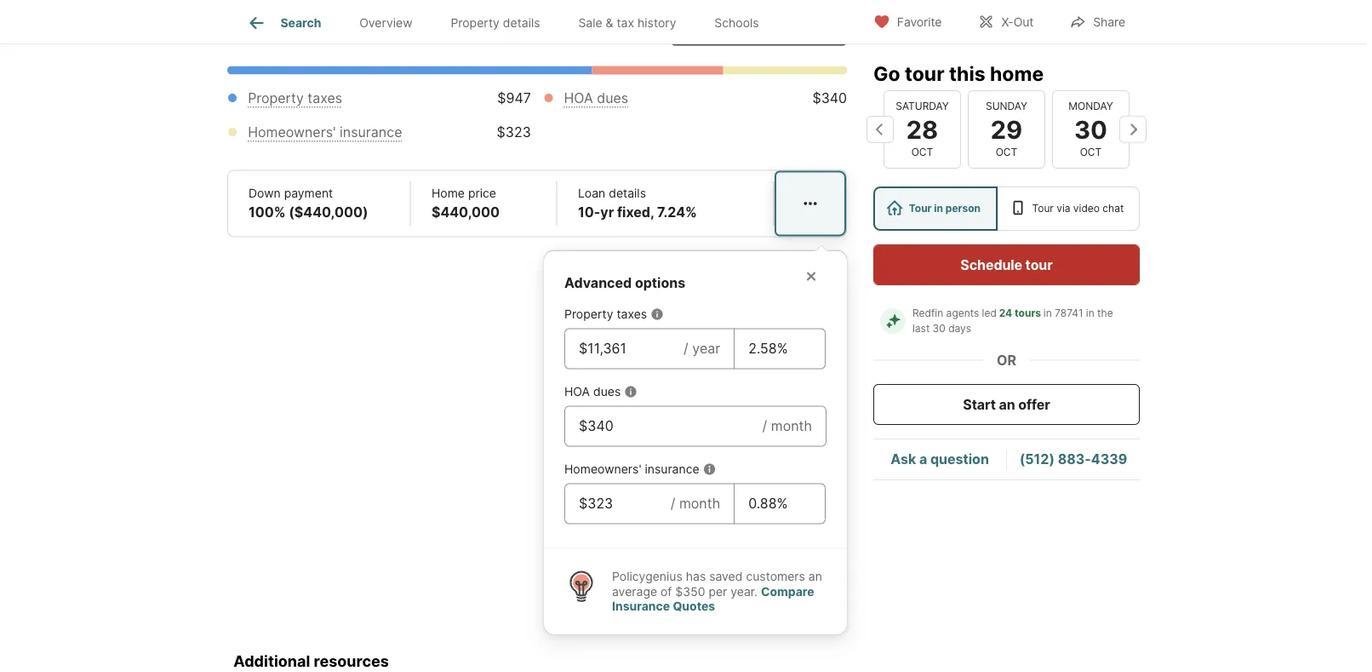 Task type: locate. For each thing, give the bounding box(es) containing it.
lightbulb icon element
[[565, 569, 612, 614]]

taxes inside tooltip
[[617, 307, 647, 322]]

1 vertical spatial hoa dues
[[565, 385, 621, 399]]

schedule
[[961, 256, 1023, 273]]

1 vertical spatial / month
[[671, 495, 721, 512]]

1 horizontal spatial /
[[684, 340, 689, 357]]

reset button
[[453, 11, 493, 42]]

2 horizontal spatial property
[[565, 307, 614, 322]]

offer
[[1019, 396, 1051, 413]]

property up $947
[[451, 16, 500, 30]]

an up compare in the right of the page
[[809, 569, 823, 584]]

sale & tax history tab
[[559, 3, 696, 43]]

0 horizontal spatial month
[[349, 12, 419, 38]]

per down saved on the right
[[709, 584, 728, 599]]

$947
[[498, 90, 531, 107]]

in inside option
[[934, 202, 944, 215]]

property taxes up homeowners' insurance link on the left top of the page
[[248, 90, 342, 107]]

month
[[349, 12, 419, 38], [771, 418, 812, 434], [680, 495, 721, 512]]

schedule tour button
[[874, 244, 1140, 285]]

1 vertical spatial insurance
[[645, 462, 700, 477]]

1 vertical spatial an
[[809, 569, 823, 584]]

in
[[934, 202, 944, 215], [1044, 307, 1052, 319], [1087, 307, 1095, 319]]

search link
[[246, 13, 321, 33]]

additional
[[233, 652, 310, 670]]

per left overview
[[308, 12, 344, 38]]

tour
[[909, 202, 932, 215], [1033, 202, 1054, 215]]

list box
[[874, 187, 1140, 231]]

policygenius
[[612, 569, 683, 584]]

or
[[997, 352, 1017, 368]]

1 horizontal spatial month
[[680, 495, 721, 512]]

property taxes inside tooltip
[[565, 307, 647, 322]]

home
[[432, 186, 465, 201]]

hoa dues link
[[564, 90, 629, 107]]

/ for property taxes
[[684, 340, 689, 357]]

1 vertical spatial month
[[771, 418, 812, 434]]

0 horizontal spatial homeowners'
[[248, 124, 336, 141]]

0 vertical spatial property
[[451, 16, 500, 30]]

1 horizontal spatial details
[[609, 186, 646, 201]]

oct down 28
[[912, 146, 934, 158]]

property inside tab
[[451, 16, 500, 30]]

$1,609 per month
[[227, 12, 419, 38]]

oct down 29
[[996, 146, 1018, 158]]

reset
[[454, 18, 492, 34]]

tour right schedule
[[1026, 256, 1053, 273]]

has
[[686, 569, 706, 584]]

property taxes down advanced
[[565, 307, 647, 322]]

1 vertical spatial property taxes
[[565, 307, 647, 322]]

tour inside button
[[1026, 256, 1053, 273]]

0 vertical spatial insurance
[[340, 124, 402, 141]]

0 vertical spatial month
[[349, 12, 419, 38]]

payment
[[284, 186, 333, 201]]

30
[[1075, 114, 1108, 144], [933, 322, 946, 335]]

get
[[701, 17, 724, 33]]

1 horizontal spatial property
[[451, 16, 500, 30]]

yr
[[601, 204, 614, 221]]

property inside tooltip
[[565, 307, 614, 322]]

1 horizontal spatial homeowners'
[[565, 462, 642, 477]]

2 vertical spatial property
[[565, 307, 614, 322]]

1 tour from the left
[[909, 202, 932, 215]]

tour in person option
[[874, 187, 998, 231]]

/ year
[[684, 340, 721, 357]]

insurance
[[340, 124, 402, 141], [645, 462, 700, 477]]

property up homeowners' insurance link on the left top of the page
[[248, 90, 304, 107]]

hoa
[[564, 90, 593, 107], [565, 385, 590, 399]]

down payment 100% ($440,000)
[[249, 186, 368, 221]]

(512) 883-4339
[[1020, 451, 1128, 467]]

1 horizontal spatial an
[[999, 396, 1016, 413]]

list box containing tour in person
[[874, 187, 1140, 231]]

advanced options
[[565, 275, 686, 291]]

tour left person
[[909, 202, 932, 215]]

taxes up homeowners' insurance link on the left top of the page
[[308, 90, 342, 107]]

details inside loan details 10-yr fixed, 7.24%
[[609, 186, 646, 201]]

1 vertical spatial hoa
[[565, 385, 590, 399]]

per
[[308, 12, 344, 38], [709, 584, 728, 599]]

None text field
[[579, 339, 670, 359], [579, 416, 749, 437], [579, 339, 670, 359], [579, 416, 749, 437]]

/ for hoa dues
[[763, 418, 767, 434]]

overview tab
[[340, 3, 432, 43]]

property down advanced
[[565, 307, 614, 322]]

0 vertical spatial hoa
[[564, 90, 593, 107]]

x-out
[[1002, 15, 1034, 29]]

1 horizontal spatial property taxes
[[565, 307, 647, 322]]

search
[[281, 16, 321, 30]]

oct for 30
[[1080, 146, 1102, 158]]

0 vertical spatial /
[[684, 340, 689, 357]]

saturday 28 oct
[[896, 100, 949, 158]]

0 horizontal spatial oct
[[912, 146, 934, 158]]

1 vertical spatial tour
[[1026, 256, 1053, 273]]

0 horizontal spatial in
[[934, 202, 944, 215]]

tooltip containing advanced options
[[544, 237, 1164, 635]]

1 vertical spatial taxes
[[617, 307, 647, 322]]

1 horizontal spatial per
[[709, 584, 728, 599]]

1 horizontal spatial in
[[1044, 307, 1052, 319]]

0 horizontal spatial property
[[248, 90, 304, 107]]

taxes down "advanced options"
[[617, 307, 647, 322]]

favorite button
[[859, 4, 957, 39]]

0 horizontal spatial details
[[503, 16, 540, 30]]

history
[[638, 16, 677, 30]]

0 horizontal spatial tour
[[909, 202, 932, 215]]

None text field
[[749, 339, 812, 359], [579, 494, 657, 514], [749, 494, 812, 514], [749, 339, 812, 359], [579, 494, 657, 514], [749, 494, 812, 514]]

chat
[[1103, 202, 1124, 215]]

1 horizontal spatial 30
[[1075, 114, 1108, 144]]

0 horizontal spatial / month
[[671, 495, 721, 512]]

0 vertical spatial dues
[[597, 90, 629, 107]]

2 horizontal spatial oct
[[1080, 146, 1102, 158]]

tour for tour via video chat
[[1033, 202, 1054, 215]]

oct
[[912, 146, 934, 158], [996, 146, 1018, 158], [1080, 146, 1102, 158]]

in right tours
[[1044, 307, 1052, 319]]

2 vertical spatial month
[[680, 495, 721, 512]]

1 vertical spatial 30
[[933, 322, 946, 335]]

in left the
[[1087, 307, 1095, 319]]

3 oct from the left
[[1080, 146, 1102, 158]]

1 vertical spatial property
[[248, 90, 304, 107]]

0 vertical spatial an
[[999, 396, 1016, 413]]

2 horizontal spatial in
[[1087, 307, 1095, 319]]

None button
[[884, 90, 961, 169], [968, 90, 1046, 169], [1053, 90, 1130, 169], [884, 90, 961, 169], [968, 90, 1046, 169], [1053, 90, 1130, 169]]

tour up saturday
[[905, 61, 945, 85]]

1 vertical spatial homeowners' insurance
[[565, 462, 700, 477]]

redfin agents led 24 tours in 78741
[[913, 307, 1084, 319]]

1 horizontal spatial taxes
[[617, 307, 647, 322]]

oct inside sunday 29 oct
[[996, 146, 1018, 158]]

home
[[990, 61, 1044, 85]]

2 oct from the left
[[996, 146, 1018, 158]]

property for property taxes link
[[248, 90, 304, 107]]

1 oct from the left
[[912, 146, 934, 158]]

details inside tab
[[503, 16, 540, 30]]

details for loan details 10-yr fixed, 7.24%
[[609, 186, 646, 201]]

details
[[503, 16, 540, 30], [609, 186, 646, 201]]

0 horizontal spatial tour
[[905, 61, 945, 85]]

details right reset
[[503, 16, 540, 30]]

0 vertical spatial property taxes
[[248, 90, 342, 107]]

ask a question link
[[891, 451, 989, 467]]

property
[[451, 16, 500, 30], [248, 90, 304, 107], [565, 307, 614, 322]]

ask
[[891, 451, 916, 467]]

taxes
[[308, 90, 342, 107], [617, 307, 647, 322]]

1 vertical spatial /
[[763, 418, 767, 434]]

tab list
[[227, 0, 792, 43]]

an left 'offer'
[[999, 396, 1016, 413]]

an
[[999, 396, 1016, 413], [809, 569, 823, 584]]

1 horizontal spatial insurance
[[645, 462, 700, 477]]

oct for 29
[[996, 146, 1018, 158]]

tour for schedule
[[1026, 256, 1053, 273]]

0 vertical spatial homeowners' insurance
[[248, 124, 402, 141]]

0 vertical spatial details
[[503, 16, 540, 30]]

share
[[1094, 15, 1126, 29]]

tab list containing search
[[227, 0, 792, 43]]

0 horizontal spatial taxes
[[308, 90, 342, 107]]

0 vertical spatial hoa dues
[[564, 90, 629, 107]]

1 vertical spatial per
[[709, 584, 728, 599]]

2 tour from the left
[[1033, 202, 1054, 215]]

0 horizontal spatial 30
[[933, 322, 946, 335]]

an inside policygenius has saved customers an average of $350 per year.
[[809, 569, 823, 584]]

ask a question
[[891, 451, 989, 467]]

oct inside 'monday 30 oct'
[[1080, 146, 1102, 158]]

overview
[[360, 16, 413, 30]]

oct inside saturday 28 oct
[[912, 146, 934, 158]]

average
[[612, 584, 658, 599]]

tour left via
[[1033, 202, 1054, 215]]

0 vertical spatial 30
[[1075, 114, 1108, 144]]

30 right last
[[933, 322, 946, 335]]

0 horizontal spatial homeowners' insurance
[[248, 124, 402, 141]]

oct down 'monday'
[[1080, 146, 1102, 158]]

0 horizontal spatial an
[[809, 569, 823, 584]]

2 vertical spatial /
[[671, 495, 676, 512]]

1 horizontal spatial tour
[[1026, 256, 1053, 273]]

0 horizontal spatial /
[[671, 495, 676, 512]]

0 vertical spatial tour
[[905, 61, 945, 85]]

out
[[1014, 15, 1034, 29]]

sale & tax history
[[579, 16, 677, 30]]

dues inside tooltip
[[594, 385, 621, 399]]

(512) 883-4339 link
[[1020, 451, 1128, 467]]

1 horizontal spatial homeowners' insurance
[[565, 462, 700, 477]]

in left person
[[934, 202, 944, 215]]

0 vertical spatial / month
[[763, 418, 812, 434]]

1 horizontal spatial oct
[[996, 146, 1018, 158]]

tooltip
[[544, 237, 1164, 635]]

property details
[[451, 16, 540, 30]]

property taxes
[[248, 90, 342, 107], [565, 307, 647, 322]]

0 horizontal spatial per
[[308, 12, 344, 38]]

2 horizontal spatial /
[[763, 418, 767, 434]]

1 vertical spatial details
[[609, 186, 646, 201]]

30 inside 'monday 30 oct'
[[1075, 114, 1108, 144]]

30 down 'monday'
[[1075, 114, 1108, 144]]

1 horizontal spatial tour
[[1033, 202, 1054, 215]]

1 horizontal spatial / month
[[763, 418, 812, 434]]

1 vertical spatial homeowners'
[[565, 462, 642, 477]]

2 horizontal spatial month
[[771, 418, 812, 434]]

1 vertical spatial dues
[[594, 385, 621, 399]]

details up fixed,
[[609, 186, 646, 201]]

loan
[[578, 186, 606, 201]]

agents
[[947, 307, 980, 319]]

start an offer button
[[874, 384, 1140, 425]]

0 horizontal spatial property taxes
[[248, 90, 342, 107]]

go
[[874, 61, 901, 85]]

tour in person
[[909, 202, 981, 215]]

start an offer
[[963, 396, 1051, 413]]

property details tab
[[432, 3, 559, 43]]



Task type: vqa. For each thing, say whether or not it's contained in the screenshot.
PREMIER
no



Task type: describe. For each thing, give the bounding box(es) containing it.
down
[[249, 186, 281, 201]]

approved
[[755, 17, 817, 33]]

compare insurance quotes
[[612, 584, 815, 614]]

tours
[[1015, 307, 1042, 319]]

oct for 28
[[912, 146, 934, 158]]

$440,000
[[432, 204, 500, 221]]

homeowners' insurance inside tooltip
[[565, 462, 700, 477]]

insurance inside tooltip
[[645, 462, 700, 477]]

start
[[963, 396, 996, 413]]

&
[[606, 16, 614, 30]]

tour for go
[[905, 61, 945, 85]]

sunday
[[986, 100, 1028, 112]]

monday 30 oct
[[1069, 100, 1114, 158]]

$323
[[497, 124, 531, 141]]

go tour this home
[[874, 61, 1044, 85]]

fixed,
[[617, 204, 654, 221]]

compare
[[761, 584, 815, 599]]

month for hoa dues
[[771, 418, 812, 434]]

property for property details tab
[[451, 16, 500, 30]]

x-
[[1002, 15, 1014, 29]]

video
[[1074, 202, 1100, 215]]

schedule tour
[[961, 256, 1053, 273]]

days
[[949, 322, 972, 335]]

pre-
[[727, 17, 755, 33]]

30 inside in the last 30 days
[[933, 322, 946, 335]]

month for homeowners' insurance
[[680, 495, 721, 512]]

sunday 29 oct
[[986, 100, 1028, 158]]

an inside button
[[999, 396, 1016, 413]]

(512)
[[1020, 451, 1055, 467]]

saturday
[[896, 100, 949, 112]]

insurance
[[612, 599, 670, 614]]

per inside policygenius has saved customers an average of $350 per year.
[[709, 584, 728, 599]]

previous image
[[867, 116, 894, 143]]

sale
[[579, 16, 603, 30]]

4339
[[1092, 451, 1128, 467]]

/ for homeowners' insurance
[[671, 495, 676, 512]]

monday
[[1069, 100, 1114, 112]]

78741
[[1055, 307, 1084, 319]]

get pre-approved button
[[670, 5, 848, 46]]

details for property details
[[503, 16, 540, 30]]

in the last 30 days
[[913, 307, 1116, 335]]

compare insurance quotes link
[[612, 584, 815, 614]]

883-
[[1058, 451, 1092, 467]]

resources
[[314, 652, 389, 670]]

saved
[[710, 569, 743, 584]]

$350
[[676, 584, 706, 599]]

options
[[635, 275, 686, 291]]

advanced
[[565, 275, 632, 291]]

a
[[920, 451, 928, 467]]

property taxes link
[[248, 90, 342, 107]]

last
[[913, 322, 930, 335]]

hoa inside tooltip
[[565, 385, 590, 399]]

homeowners' inside tooltip
[[565, 462, 642, 477]]

tour via video chat option
[[998, 187, 1140, 231]]

homeowners' insurance link
[[248, 124, 402, 141]]

/ month for hoa dues
[[763, 418, 812, 434]]

of
[[661, 584, 672, 599]]

/ month for homeowners' insurance
[[671, 495, 721, 512]]

via
[[1057, 202, 1071, 215]]

question
[[931, 451, 989, 467]]

home price $440,000
[[432, 186, 500, 221]]

24
[[999, 307, 1013, 319]]

29
[[991, 114, 1023, 144]]

the
[[1098, 307, 1114, 319]]

year.
[[731, 584, 758, 599]]

next image
[[1120, 116, 1147, 143]]

$340
[[813, 90, 847, 107]]

loan details 10-yr fixed, 7.24%
[[578, 186, 697, 221]]

schools
[[715, 16, 759, 30]]

28
[[907, 114, 939, 144]]

price
[[468, 186, 496, 201]]

0 vertical spatial homeowners'
[[248, 124, 336, 141]]

additional resources
[[233, 652, 389, 670]]

favorite
[[897, 15, 942, 29]]

schools tab
[[696, 3, 778, 43]]

person
[[946, 202, 981, 215]]

this
[[949, 61, 986, 85]]

get pre-approved
[[701, 17, 817, 33]]

0 vertical spatial per
[[308, 12, 344, 38]]

0 vertical spatial taxes
[[308, 90, 342, 107]]

x-out button
[[964, 4, 1049, 39]]

100%
[[249, 204, 286, 221]]

hoa dues inside tooltip
[[565, 385, 621, 399]]

7.24%
[[657, 204, 697, 221]]

share button
[[1055, 4, 1140, 39]]

quotes
[[673, 599, 716, 614]]

lightbulb icon image
[[565, 569, 599, 603]]

customers
[[746, 569, 805, 584]]

0 horizontal spatial insurance
[[340, 124, 402, 141]]

redfin
[[913, 307, 944, 319]]

in inside in the last 30 days
[[1087, 307, 1095, 319]]

year
[[693, 340, 721, 357]]

($440,000)
[[289, 204, 368, 221]]

tour for tour in person
[[909, 202, 932, 215]]

tour via video chat
[[1033, 202, 1124, 215]]

led
[[982, 307, 997, 319]]

policygenius has saved customers an average of $350 per year.
[[612, 569, 823, 599]]



